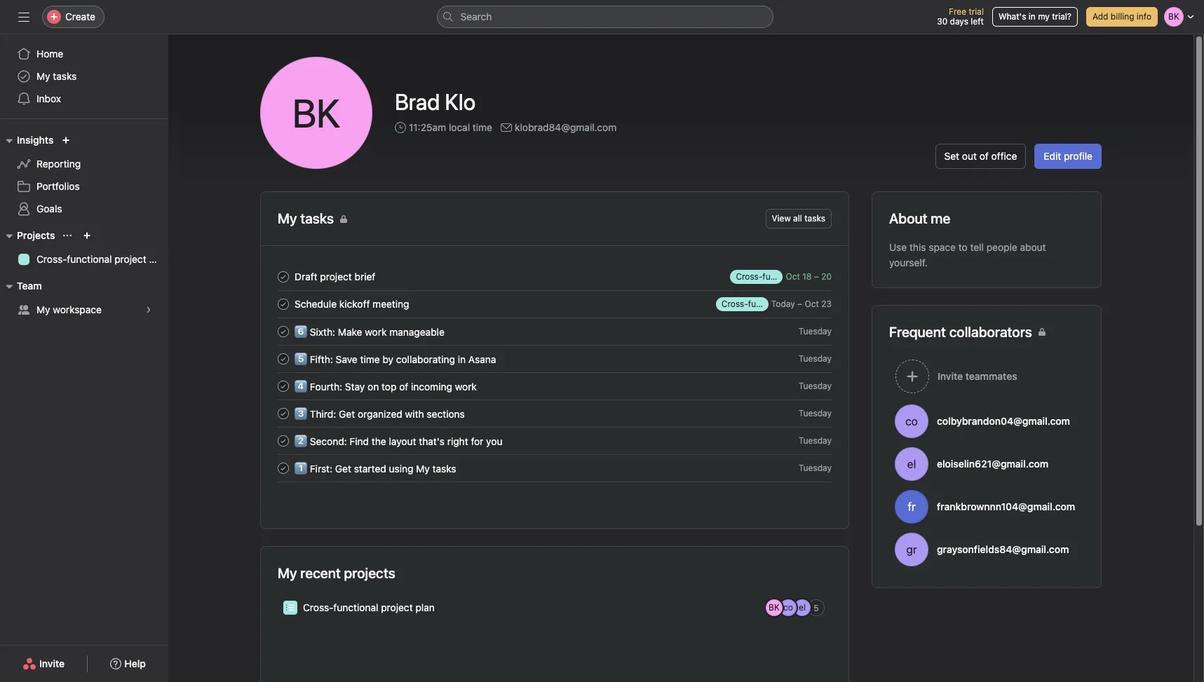Task type: locate. For each thing, give the bounding box(es) containing it.
office
[[992, 150, 1017, 162]]

search list box
[[437, 6, 773, 28]]

0 horizontal spatial project
[[115, 253, 146, 265]]

completed image
[[275, 405, 292, 422], [275, 432, 292, 449]]

schedule kickoff meeting
[[295, 298, 409, 310]]

sections
[[427, 408, 465, 420]]

completed image
[[275, 268, 292, 285], [275, 296, 292, 313], [275, 323, 292, 340], [275, 350, 292, 367], [275, 378, 292, 395], [275, 460, 292, 477]]

invite
[[39, 658, 65, 670]]

1 tuesday button from the top
[[799, 326, 832, 337]]

tasks inside my tasks link
[[53, 70, 77, 82]]

trial?
[[1052, 11, 1072, 22]]

6 completed image from the top
[[275, 460, 292, 477]]

2 tuesday from the top
[[799, 354, 832, 364]]

2 vertical spatial tasks
[[433, 463, 456, 475]]

organized
[[358, 408, 403, 420]]

to
[[959, 241, 968, 253]]

1 horizontal spatial –
[[814, 271, 819, 282]]

my
[[1038, 11, 1050, 22]]

1 horizontal spatial in
[[1029, 11, 1036, 22]]

goals link
[[8, 198, 160, 220]]

23
[[822, 299, 832, 309]]

0 horizontal spatial cross-functional project plan
[[36, 253, 168, 265]]

2 tuesday button from the top
[[799, 354, 832, 364]]

1 horizontal spatial cross-
[[303, 602, 333, 614]]

my inside my tasks link
[[36, 70, 50, 82]]

1 vertical spatial project
[[320, 271, 352, 283]]

0 horizontal spatial el
[[799, 603, 806, 613]]

functional down new project or portfolio "image"
[[67, 253, 112, 265]]

help
[[124, 658, 146, 670]]

completed image left "3️⃣"
[[275, 405, 292, 422]]

edit profile
[[1044, 150, 1093, 162]]

gr
[[907, 543, 917, 556]]

1 completed image from the top
[[275, 268, 292, 285]]

completed image for 5️⃣
[[275, 350, 292, 367]]

people
[[987, 241, 1018, 253]]

1 vertical spatial tasks
[[805, 213, 826, 224]]

list image
[[286, 604, 295, 612]]

1 vertical spatial work
[[455, 381, 477, 393]]

0 vertical spatial in
[[1029, 11, 1036, 22]]

3️⃣ third: get organized with sections
[[295, 408, 465, 420]]

in left my
[[1029, 11, 1036, 22]]

in left 'asana'
[[458, 354, 466, 365]]

1 horizontal spatial cross-functional project plan
[[303, 602, 435, 614]]

6️⃣
[[295, 326, 307, 338]]

what's in my trial? button
[[993, 7, 1078, 27]]

5️⃣ fifth: save time by collaborating in asana
[[295, 354, 496, 365]]

1 horizontal spatial of
[[980, 150, 989, 162]]

right
[[447, 436, 468, 448]]

get for started
[[335, 463, 351, 475]]

portfolios link
[[8, 175, 160, 198]]

work right make
[[365, 326, 387, 338]]

1 vertical spatial –
[[798, 299, 803, 309]]

oct left 18
[[786, 271, 800, 282]]

0 vertical spatial co
[[906, 415, 918, 428]]

completed image for schedule
[[275, 296, 292, 313]]

0 vertical spatial cross-functional project plan
[[36, 253, 168, 265]]

project left brief
[[320, 271, 352, 283]]

completed image left 2️⃣
[[275, 432, 292, 449]]

time right local
[[473, 121, 492, 133]]

team
[[17, 280, 42, 292]]

time left by
[[360, 354, 380, 365]]

completed image left 5️⃣
[[275, 350, 292, 367]]

completed checkbox left 1️⃣
[[275, 460, 292, 477]]

1 vertical spatial get
[[335, 463, 351, 475]]

0 vertical spatial completed image
[[275, 405, 292, 422]]

co
[[906, 415, 918, 428], [784, 603, 793, 613]]

4 completed checkbox from the top
[[275, 460, 292, 477]]

set
[[945, 150, 960, 162]]

project down recent projects
[[381, 602, 413, 614]]

completed checkbox left "draft" at the left top
[[275, 268, 292, 285]]

1 horizontal spatial time
[[473, 121, 492, 133]]

tasks right all
[[805, 213, 826, 224]]

completed image left 6️⃣
[[275, 323, 292, 340]]

workspace
[[53, 304, 102, 316]]

tuesday button for incoming
[[799, 381, 832, 391]]

3 completed checkbox from the top
[[275, 405, 292, 422]]

completed image left schedule
[[275, 296, 292, 313]]

3 completed checkbox from the top
[[275, 323, 292, 340]]

draft project brief
[[295, 271, 376, 283]]

4 completed checkbox from the top
[[275, 432, 292, 449]]

completed checkbox left "3️⃣"
[[275, 405, 292, 422]]

4️⃣ fourth: stay on top of incoming work
[[295, 381, 477, 393]]

4 completed image from the top
[[275, 350, 292, 367]]

by
[[383, 354, 394, 365]]

5 tuesday from the top
[[799, 436, 832, 446]]

2 horizontal spatial tasks
[[805, 213, 826, 224]]

add
[[1093, 11, 1109, 22]]

my for my recent projects
[[278, 565, 297, 582]]

el left 5
[[799, 603, 806, 613]]

home link
[[8, 43, 160, 65]]

tuesday for tasks
[[799, 463, 832, 473]]

11:25am local time
[[409, 121, 492, 133]]

of
[[980, 150, 989, 162], [399, 381, 408, 393]]

days
[[950, 16, 969, 27]]

my up list image
[[278, 565, 297, 582]]

my recent projects
[[278, 565, 395, 582]]

3 tuesday from the top
[[799, 381, 832, 391]]

6 tuesday button from the top
[[799, 463, 832, 473]]

draft
[[295, 271, 318, 283]]

0 vertical spatial project
[[115, 253, 146, 265]]

oct left the 23
[[805, 299, 819, 309]]

6️⃣ sixth: make work manageable
[[295, 326, 445, 338]]

bk
[[292, 90, 340, 136], [769, 603, 780, 613]]

get right third:
[[339, 408, 355, 420]]

project
[[115, 253, 146, 265], [320, 271, 352, 283], [381, 602, 413, 614]]

started
[[354, 463, 386, 475]]

0 vertical spatial –
[[814, 271, 819, 282]]

completed checkbox for 1️⃣
[[275, 460, 292, 477]]

help button
[[101, 652, 155, 677]]

tuesday button for right
[[799, 436, 832, 446]]

invite teammates
[[938, 370, 1018, 382]]

1 horizontal spatial project
[[320, 271, 352, 283]]

completed image for 2️⃣
[[275, 432, 292, 449]]

schedule
[[295, 298, 337, 310]]

0 horizontal spatial cross-
[[36, 253, 67, 265]]

out
[[962, 150, 977, 162]]

asana
[[469, 354, 496, 365]]

tasks
[[53, 70, 77, 82], [805, 213, 826, 224], [433, 463, 456, 475]]

1 horizontal spatial bk
[[769, 603, 780, 613]]

1 vertical spatial co
[[784, 603, 793, 613]]

completed checkbox left 6️⃣
[[275, 323, 292, 340]]

1 completed checkbox from the top
[[275, 268, 292, 285]]

0 horizontal spatial time
[[360, 354, 380, 365]]

0 vertical spatial functional
[[67, 253, 112, 265]]

completed checkbox left schedule
[[275, 296, 292, 313]]

2 completed checkbox from the top
[[275, 296, 292, 313]]

projects element
[[0, 223, 168, 274]]

insights button
[[0, 132, 54, 149]]

0 vertical spatial oct
[[786, 271, 800, 282]]

Completed checkbox
[[275, 268, 292, 285], [275, 296, 292, 313], [275, 323, 292, 340], [275, 432, 292, 449]]

my down team
[[36, 304, 50, 316]]

completed checkbox left 5️⃣
[[275, 350, 292, 367]]

colbybrandon04@gmail.com
[[937, 415, 1070, 427]]

hide sidebar image
[[18, 11, 29, 22]]

cross-functional project plan down recent projects
[[303, 602, 435, 614]]

0 vertical spatial bk
[[292, 90, 340, 136]]

0 vertical spatial work
[[365, 326, 387, 338]]

cross-functional project plan
[[36, 253, 168, 265], [303, 602, 435, 614]]

completed image for 3️⃣
[[275, 405, 292, 422]]

el up fr
[[907, 458, 916, 470]]

functional
[[67, 253, 112, 265], [333, 602, 378, 614]]

completed checkbox for schedule
[[275, 296, 292, 313]]

view all tasks button
[[766, 209, 832, 229]]

0 vertical spatial get
[[339, 408, 355, 420]]

0 horizontal spatial tasks
[[53, 70, 77, 82]]

completed image left "draft" at the left top
[[275, 268, 292, 285]]

0 horizontal spatial functional
[[67, 253, 112, 265]]

today – oct 23
[[772, 299, 832, 309]]

0 vertical spatial of
[[980, 150, 989, 162]]

of right out
[[980, 150, 989, 162]]

inbox link
[[8, 88, 160, 110]]

tuesday
[[799, 326, 832, 337], [799, 354, 832, 364], [799, 381, 832, 391], [799, 408, 832, 419], [799, 436, 832, 446], [799, 463, 832, 473]]

my up inbox
[[36, 70, 50, 82]]

tasks inside view all tasks button
[[805, 213, 826, 224]]

1 horizontal spatial plan
[[416, 602, 435, 614]]

of right top
[[399, 381, 408, 393]]

2 completed image from the top
[[275, 296, 292, 313]]

completed image left 4️⃣
[[275, 378, 292, 395]]

1 vertical spatial oct
[[805, 299, 819, 309]]

2️⃣ second: find the layout that's right for you
[[295, 436, 503, 448]]

this
[[910, 241, 926, 253]]

Completed checkbox
[[275, 350, 292, 367], [275, 378, 292, 395], [275, 405, 292, 422], [275, 460, 292, 477]]

cross-functional project plan down new project or portfolio "image"
[[36, 253, 168, 265]]

1 horizontal spatial el
[[907, 458, 916, 470]]

fourth:
[[310, 381, 342, 393]]

completed checkbox left 2️⃣
[[275, 432, 292, 449]]

that's
[[419, 436, 445, 448]]

show options, current sort, top image
[[63, 231, 72, 240]]

1 vertical spatial completed image
[[275, 432, 292, 449]]

5 tuesday button from the top
[[799, 436, 832, 446]]

0 horizontal spatial –
[[798, 299, 803, 309]]

3 completed image from the top
[[275, 323, 292, 340]]

tasks down home
[[53, 70, 77, 82]]

insights element
[[0, 128, 168, 223]]

6 tuesday from the top
[[799, 463, 832, 473]]

1 completed checkbox from the top
[[275, 350, 292, 367]]

1 vertical spatial time
[[360, 354, 380, 365]]

functional down recent projects
[[333, 602, 378, 614]]

0 horizontal spatial plan
[[149, 253, 168, 265]]

cross- down show options, current sort, top icon
[[36, 253, 67, 265]]

use this space to tell people about yourself.
[[889, 241, 1046, 269]]

in inside button
[[1029, 11, 1036, 22]]

– right the "today"
[[798, 299, 803, 309]]

completed checkbox for 5️⃣
[[275, 350, 292, 367]]

project up see details, my workspace icon
[[115, 253, 146, 265]]

save
[[336, 354, 358, 365]]

0 horizontal spatial of
[[399, 381, 408, 393]]

1 vertical spatial in
[[458, 354, 466, 365]]

– right 18
[[814, 271, 819, 282]]

tasks down that's
[[433, 463, 456, 475]]

recent projects
[[300, 565, 395, 582]]

work down 'asana'
[[455, 381, 477, 393]]

my workspace
[[36, 304, 102, 316]]

plan inside projects element
[[149, 253, 168, 265]]

set out of office
[[945, 150, 1017, 162]]

get right first:
[[335, 463, 351, 475]]

3 tuesday button from the top
[[799, 381, 832, 391]]

5 completed image from the top
[[275, 378, 292, 395]]

4️⃣
[[295, 381, 307, 393]]

completed image left 1️⃣
[[275, 460, 292, 477]]

info
[[1137, 11, 1152, 22]]

1 completed image from the top
[[275, 405, 292, 422]]

tuesday for right
[[799, 436, 832, 446]]

tuesday for incoming
[[799, 381, 832, 391]]

2 vertical spatial project
[[381, 602, 413, 614]]

brief
[[355, 271, 376, 283]]

with
[[405, 408, 424, 420]]

my inside my workspace link
[[36, 304, 50, 316]]

completed checkbox left 4️⃣
[[275, 378, 292, 395]]

2 completed checkbox from the top
[[275, 378, 292, 395]]

0 vertical spatial plan
[[149, 253, 168, 265]]

get
[[339, 408, 355, 420], [335, 463, 351, 475]]

billing
[[1111, 11, 1135, 22]]

profile
[[1064, 150, 1093, 162]]

1 vertical spatial bk
[[769, 603, 780, 613]]

cross- right list image
[[303, 602, 333, 614]]

oct
[[786, 271, 800, 282], [805, 299, 819, 309]]

second:
[[310, 436, 347, 448]]

0 vertical spatial tasks
[[53, 70, 77, 82]]

my tasks
[[278, 210, 334, 227]]

2 completed image from the top
[[275, 432, 292, 449]]

0 vertical spatial cross-
[[36, 253, 67, 265]]

completed checkbox for 6️⃣
[[275, 323, 292, 340]]

1 horizontal spatial co
[[906, 415, 918, 428]]

1 horizontal spatial functional
[[333, 602, 378, 614]]



Task type: vqa. For each thing, say whether or not it's contained in the screenshot.
rightmost co
yes



Task type: describe. For each thing, give the bounding box(es) containing it.
0 horizontal spatial work
[[365, 326, 387, 338]]

klobrad84@gmail.com
[[515, 121, 617, 133]]

layout
[[389, 436, 416, 448]]

for
[[471, 436, 484, 448]]

tuesday button for tasks
[[799, 463, 832, 473]]

1 vertical spatial functional
[[333, 602, 378, 614]]

third:
[[310, 408, 336, 420]]

1 vertical spatial cross-functional project plan
[[303, 602, 435, 614]]

edit profile button
[[1035, 144, 1102, 169]]

2 horizontal spatial project
[[381, 602, 413, 614]]

local
[[449, 121, 470, 133]]

0 horizontal spatial in
[[458, 354, 466, 365]]

eloiselin621@gmail.com
[[937, 458, 1049, 470]]

my tasks
[[36, 70, 77, 82]]

frequent collaborators
[[889, 324, 1032, 340]]

yourself.
[[889, 257, 928, 269]]

tell
[[970, 241, 984, 253]]

functional inside projects element
[[67, 253, 112, 265]]

today
[[772, 299, 795, 309]]

left
[[971, 16, 984, 27]]

cross-functional project plan inside projects element
[[36, 253, 168, 265]]

4 tuesday from the top
[[799, 408, 832, 419]]

what's in my trial?
[[999, 11, 1072, 22]]

about me
[[889, 210, 951, 227]]

edit
[[1044, 150, 1061, 162]]

1 vertical spatial plan
[[416, 602, 435, 614]]

1 horizontal spatial work
[[455, 381, 477, 393]]

fifth:
[[310, 354, 333, 365]]

my right using
[[416, 463, 430, 475]]

reporting
[[36, 158, 81, 170]]

team button
[[0, 278, 42, 295]]

portfolios
[[36, 180, 80, 192]]

0 vertical spatial time
[[473, 121, 492, 133]]

my for my workspace
[[36, 304, 50, 316]]

what's
[[999, 11, 1027, 22]]

make
[[338, 326, 362, 338]]

search
[[461, 11, 492, 22]]

top
[[382, 381, 397, 393]]

get for organized
[[339, 408, 355, 420]]

1️⃣
[[295, 463, 307, 475]]

stay
[[345, 381, 365, 393]]

1 vertical spatial el
[[799, 603, 806, 613]]

my for my tasks
[[36, 70, 50, 82]]

completed image for draft
[[275, 268, 292, 285]]

of inside the set out of office button
[[980, 150, 989, 162]]

0 horizontal spatial oct
[[786, 271, 800, 282]]

goals
[[36, 203, 62, 215]]

new image
[[62, 136, 70, 145]]

3️⃣
[[295, 408, 307, 420]]

completed checkbox for 2️⃣
[[275, 432, 292, 449]]

1 vertical spatial of
[[399, 381, 408, 393]]

0 horizontal spatial co
[[784, 603, 793, 613]]

find
[[350, 436, 369, 448]]

global element
[[0, 34, 168, 119]]

completed checkbox for 3️⃣
[[275, 405, 292, 422]]

sixth:
[[310, 326, 335, 338]]

incoming
[[411, 381, 452, 393]]

view
[[772, 213, 791, 224]]

invite button
[[13, 652, 74, 677]]

see details, my workspace image
[[145, 306, 153, 314]]

about
[[1020, 241, 1046, 253]]

18
[[803, 271, 812, 282]]

2️⃣
[[295, 436, 307, 448]]

completed image for 1️⃣
[[275, 460, 292, 477]]

1 horizontal spatial oct
[[805, 299, 819, 309]]

0 horizontal spatial bk
[[292, 90, 340, 136]]

completed image for 6️⃣
[[275, 323, 292, 340]]

completed image for 4️⃣
[[275, 378, 292, 395]]

cross-functional project plan link
[[8, 248, 168, 271]]

1 horizontal spatial tasks
[[433, 463, 456, 475]]

space
[[929, 241, 956, 253]]

meeting
[[373, 298, 409, 310]]

frankbrownnn104@gmail.com
[[937, 500, 1075, 512]]

klobrad84@gmail.com link
[[515, 120, 617, 135]]

the
[[372, 436, 386, 448]]

trial
[[969, 6, 984, 17]]

you
[[486, 436, 503, 448]]

add billing info
[[1093, 11, 1152, 22]]

5️⃣
[[295, 354, 307, 365]]

1 vertical spatial cross-
[[303, 602, 333, 614]]

brad klo
[[395, 88, 476, 115]]

my tasks link
[[8, 65, 160, 88]]

cross- inside projects element
[[36, 253, 67, 265]]

new project or portfolio image
[[83, 231, 91, 240]]

30
[[937, 16, 948, 27]]

tuesday for in
[[799, 354, 832, 364]]

11:25am
[[409, 121, 446, 133]]

graysonfields84@gmail.com
[[937, 543, 1069, 555]]

kickoff
[[339, 298, 370, 310]]

using
[[389, 463, 413, 475]]

oct 18 – 20
[[786, 271, 832, 282]]

0 vertical spatial el
[[907, 458, 916, 470]]

tuesday button for in
[[799, 354, 832, 364]]

view all tasks
[[772, 213, 826, 224]]

4 tuesday button from the top
[[799, 408, 832, 419]]

1️⃣ first: get started using my tasks
[[295, 463, 456, 475]]

set out of office button
[[935, 144, 1026, 169]]

home
[[36, 48, 63, 60]]

on
[[368, 381, 379, 393]]

search button
[[437, 6, 773, 28]]

1 tuesday from the top
[[799, 326, 832, 337]]

teams element
[[0, 274, 168, 324]]

free trial 30 days left
[[937, 6, 984, 27]]

completed checkbox for 4️⃣
[[275, 378, 292, 395]]

completed checkbox for draft
[[275, 268, 292, 285]]

insights
[[17, 134, 54, 146]]

5
[[814, 603, 819, 613]]



